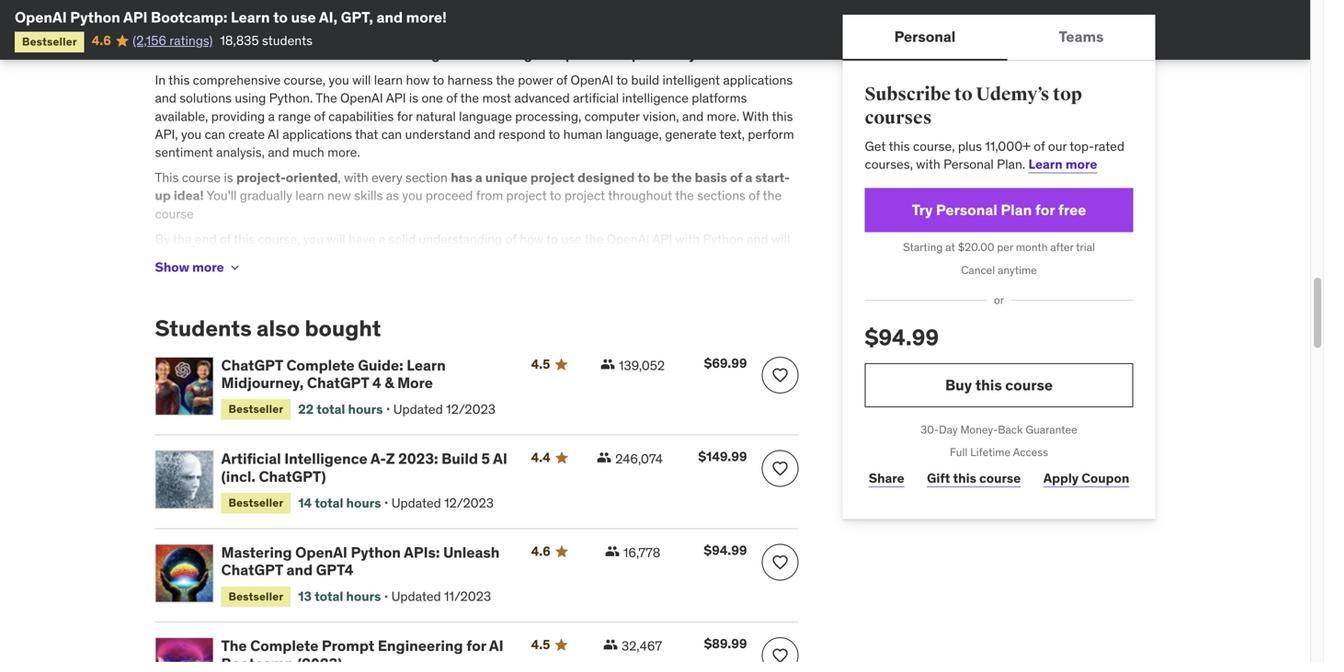 Task type: locate. For each thing, give the bounding box(es) containing it.
0 vertical spatial also
[[485, 267, 508, 283]]

subscribe
[[865, 83, 951, 106]]

2 wishlist image from the top
[[771, 647, 790, 662]]

2 4.5 from the top
[[531, 637, 550, 653]]

money-
[[961, 423, 998, 437]]

the
[[316, 90, 337, 106], [221, 637, 247, 656]]

also down understanding
[[485, 267, 508, 283]]

1 horizontal spatial learn
[[407, 356, 446, 375]]

total right 22 at the left of page
[[317, 401, 345, 418]]

use left ai,
[[291, 8, 316, 27]]

more
[[1066, 156, 1098, 172], [192, 259, 224, 276]]

updated 12/2023 down the "build"
[[392, 495, 494, 511]]

python inside the by the end of this course, you will have a solid understanding of how to use the openai api with python and will be able to integrate ai into your own projects. you will learn how to authenticate with the api, how to make api calls, and how to process and analyze the results. you will also learn how to perform nlp tasks, such as text generation and question answering, and how to use the api for building ai-powered solutions.
[[703, 231, 744, 247]]

api inside welcome to the best online course for learning how to leverage the power of openai's python api for ai! in this comprehensive course, you will learn how to harness the power of openai to build intelligent applications and solutions using python. the openai api is one of the most advanced artificial intelligence platforms available, providing a range of capabilities for natural language processing, computer vision, and more. with this api, you can create ai applications that can understand and respond to human language, generate text, perform sentiment analysis, and much more.
[[386, 90, 406, 106]]

1 vertical spatial use
[[561, 231, 582, 247]]

wishlist image for mastering openai python apis: unleash chatgpt and gpt4
[[771, 553, 790, 572]]

course, left plus
[[913, 138, 955, 154]]

as down make
[[729, 267, 742, 283]]

openai inside mastering openai python apis: unleash chatgpt and gpt4
[[295, 543, 348, 562]]

chatgpt for openai
[[221, 561, 283, 580]]

1 vertical spatial 12/2023
[[444, 495, 494, 511]]

(incl.
[[221, 467, 256, 486]]

personal down plus
[[944, 156, 994, 172]]

z
[[386, 449, 395, 468]]

1 horizontal spatial also
[[485, 267, 508, 283]]

free
[[1059, 200, 1087, 219]]

use up authenticate
[[561, 231, 582, 247]]

22
[[298, 401, 314, 418]]

2 vertical spatial course,
[[258, 231, 300, 247]]

2023:
[[398, 449, 438, 468]]

leverage
[[487, 47, 540, 63]]

the left basis
[[672, 169, 692, 186]]

1 vertical spatial learn
[[1029, 156, 1063, 172]]

0 horizontal spatial the
[[221, 637, 247, 656]]

1 vertical spatial course,
[[913, 138, 955, 154]]

bestseller for mastering
[[229, 589, 284, 604]]

projects.
[[364, 249, 414, 265]]

api left one
[[386, 90, 406, 106]]

one
[[422, 90, 443, 106]]

1 horizontal spatial is
[[409, 90, 419, 106]]

1 horizontal spatial as
[[729, 267, 742, 283]]

139,052
[[619, 357, 665, 374]]

bootcamp
[[221, 654, 294, 662]]

welcome to the best online course for learning how to leverage the power of openai's python api for ai! in this comprehensive course, you will learn how to harness the power of openai to build intelligent applications and solutions using python. the openai api is one of the most advanced artificial intelligence platforms available, providing a range of capabilities for natural language processing, computer vision, and more. with this api, you can create ai applications that can understand and respond to human language, generate text, perform sentiment analysis, and much more.
[[155, 47, 794, 161]]

2 vertical spatial learn
[[407, 356, 446, 375]]

and right "gpt,"
[[377, 8, 403, 27]]

openai
[[15, 8, 67, 27], [571, 72, 614, 88], [340, 90, 383, 106], [607, 231, 650, 247], [295, 543, 348, 562]]

learn right &
[[407, 356, 446, 375]]

2 vertical spatial hours
[[346, 588, 381, 605]]

sentiment
[[155, 144, 213, 161]]

0 horizontal spatial be
[[155, 249, 170, 265]]

ai right 5
[[493, 449, 508, 468]]

0 vertical spatial is
[[409, 90, 419, 106]]

python
[[70, 8, 120, 27], [681, 47, 724, 63], [703, 231, 744, 247], [351, 543, 401, 562]]

chatgpt up 22 total hours
[[307, 373, 369, 392]]

personal
[[895, 27, 956, 46], [944, 156, 994, 172], [936, 200, 998, 219]]

total right the "14"
[[315, 495, 343, 511]]

the down understanding
[[453, 285, 472, 301]]

1 vertical spatial power
[[518, 72, 553, 88]]

more for show more
[[192, 259, 224, 276]]

complete down bought
[[286, 356, 355, 375]]

1 vertical spatial as
[[729, 267, 742, 283]]

solid
[[389, 231, 416, 247]]

back
[[998, 423, 1023, 437]]

hours down the 4
[[348, 401, 383, 418]]

project right "unique"
[[531, 169, 575, 186]]

gradually
[[240, 187, 292, 204]]

more down top-
[[1066, 156, 1098, 172]]

powered
[[583, 285, 633, 301]]

a left start-
[[746, 169, 753, 186]]

with right ,
[[344, 169, 369, 186]]

applications up much
[[283, 126, 352, 143]]

total right 13
[[315, 588, 343, 605]]

gift
[[927, 470, 951, 487]]

plus
[[958, 138, 982, 154]]

much
[[293, 144, 324, 161]]

0 vertical spatial $94.99
[[865, 324, 939, 351]]

0 vertical spatial complete
[[286, 356, 355, 375]]

personal up the $20.00 at right top
[[936, 200, 998, 219]]

xsmall image left 32,467
[[603, 638, 618, 652]]

for inside the complete prompt engineering for ai bootcamp (2023)
[[467, 637, 486, 656]]

personal up subscribe
[[895, 27, 956, 46]]

personal inside try personal plan for free link
[[936, 200, 998, 219]]

complete down 13
[[250, 637, 319, 656]]

0 vertical spatial more
[[1066, 156, 1098, 172]]

1 vertical spatial wishlist image
[[771, 553, 790, 572]]

0 vertical spatial personal
[[895, 27, 956, 46]]

1 horizontal spatial more
[[1066, 156, 1098, 172]]

4.4
[[531, 449, 551, 466]]

course, inside the by the end of this course, you will have a solid understanding of how to use the openai api with python and will be able to integrate ai into your own projects. you will learn how to authenticate with the api, how to make api calls, and how to process and analyze the results. you will also learn how to perform nlp tasks, such as text generation and question answering, and how to use the api for building ai-powered solutions.
[[258, 231, 300, 247]]

use
[[291, 8, 316, 27], [561, 231, 582, 247], [429, 285, 450, 301]]

learn down our
[[1029, 156, 1063, 172]]

$94.99 for $94.99 buy this course
[[865, 324, 939, 351]]

xsmall image
[[601, 357, 615, 371], [597, 450, 612, 465], [605, 544, 620, 559], [603, 638, 618, 652]]

as inside you'll gradually learn new skills as you proceed from project to project throughout the sections of the course
[[386, 187, 399, 204]]

ai down 11/2023
[[489, 637, 504, 656]]

courses
[[865, 107, 932, 129]]

course, up into
[[258, 231, 300, 247]]

chatgpt inside mastering openai python apis: unleash chatgpt and gpt4
[[221, 561, 283, 580]]

course inside welcome to the best online course for learning how to leverage the power of openai's python api for ai! in this comprehensive course, you will learn how to harness the power of openai to build intelligent applications and solutions using python. the openai api is one of the most advanced artificial intelligence platforms available, providing a range of capabilities for natural language processing, computer vision, and more. with this api, you can create ai applications that can understand and respond to human language, generate text, perform sentiment analysis, and much more.
[[325, 47, 366, 63]]

0 vertical spatial 12/2023
[[446, 401, 496, 418]]

14 total hours
[[298, 495, 381, 511]]

0 vertical spatial hours
[[348, 401, 383, 418]]

perform down the with on the right top of the page
[[748, 126, 794, 143]]

1 wishlist image from the top
[[771, 366, 790, 384]]

as down every
[[386, 187, 399, 204]]

course down up
[[155, 205, 194, 222]]

0 vertical spatial wishlist image
[[771, 460, 790, 478]]

platforms
[[692, 90, 747, 106]]

perform inside the by the end of this course, you will have a solid understanding of how to use the openai api with python and will be able to integrate ai into your own projects. you will learn how to authenticate with the api, how to make api calls, and how to process and analyze the results. you will also learn how to perform nlp tasks, such as text generation and question answering, and how to use the api for building ai-powered solutions.
[[585, 267, 631, 283]]

for
[[369, 47, 387, 63], [397, 108, 413, 124], [1036, 200, 1055, 219], [498, 285, 513, 301], [467, 637, 486, 656]]

course inside $94.99 buy this course
[[1006, 376, 1053, 394]]

1 vertical spatial total
[[315, 495, 343, 511]]

updated 12/2023 down more
[[393, 401, 496, 418]]

1 vertical spatial hours
[[346, 495, 381, 511]]

2 wishlist image from the top
[[771, 553, 790, 572]]

range
[[278, 108, 311, 124]]

0 vertical spatial 4.5
[[531, 356, 550, 372]]

0 horizontal spatial applications
[[283, 126, 352, 143]]

top
[[1053, 83, 1082, 106]]

a up projects.
[[379, 231, 386, 247]]

text
[[745, 267, 767, 283]]

course up idea!
[[182, 169, 221, 186]]

1 vertical spatial 4.6
[[531, 543, 551, 560]]

1 horizontal spatial be
[[653, 169, 669, 186]]

1 horizontal spatial $94.99
[[865, 324, 939, 351]]

and down analyze at left top
[[363, 285, 385, 301]]

python inside welcome to the best online course for learning how to leverage the power of openai's python api for ai! in this comprehensive course, you will learn how to harness the power of openai to build intelligent applications and solutions using python. the openai api is one of the most advanced artificial intelligence platforms available, providing a range of capabilities for natural language processing, computer vision, and more. with this api, you can create ai applications that can understand and respond to human language, generate text, perform sentiment analysis, and much more.
[[681, 47, 724, 63]]

basis
[[695, 169, 727, 186]]

$94.99
[[865, 324, 939, 351], [704, 542, 747, 559]]

$69.99
[[704, 355, 747, 371]]

2 can from the left
[[381, 126, 402, 143]]

0 horizontal spatial is
[[224, 169, 233, 186]]

course, inside welcome to the best online course for learning how to leverage the power of openai's python api for ai! in this comprehensive course, you will learn how to harness the power of openai to build intelligent applications and solutions using python. the openai api is one of the most advanced artificial intelligence platforms available, providing a range of capabilities for natural language processing, computer vision, and more. with this api, you can create ai applications that can understand and respond to human language, generate text, perform sentiment analysis, and much more.
[[284, 72, 326, 88]]

this up the courses,
[[889, 138, 910, 154]]

of inside has a unique project designed to be the basis of a start- up idea!
[[730, 169, 743, 186]]

get
[[865, 138, 886, 154]]

0 vertical spatial the
[[316, 90, 337, 106]]

ai right create
[[268, 126, 279, 143]]

0 vertical spatial applications
[[723, 72, 793, 88]]

12/2023
[[446, 401, 496, 418], [444, 495, 494, 511]]

0 horizontal spatial as
[[386, 187, 399, 204]]

1 horizontal spatial power
[[566, 47, 604, 63]]

xsmall image for mastering openai python apis: unleash chatgpt and gpt4
[[605, 544, 620, 559]]

1 4.5 from the top
[[531, 356, 550, 372]]

1 horizontal spatial more.
[[707, 108, 740, 124]]

to
[[273, 8, 288, 27], [215, 47, 228, 63], [472, 47, 484, 63], [433, 72, 445, 88], [617, 72, 628, 88], [955, 83, 973, 106], [549, 126, 560, 143], [638, 169, 651, 186], [550, 187, 562, 204], [547, 231, 558, 247], [200, 249, 212, 265], [522, 249, 534, 265], [714, 249, 726, 265], [238, 267, 250, 283], [570, 267, 582, 283], [415, 285, 426, 301]]

0 vertical spatial updated 12/2023
[[393, 401, 496, 418]]

xsmall image for artificial intelligence a-z 2023: build 5 ai (incl. chatgpt)
[[597, 450, 612, 465]]

you right results.
[[439, 267, 460, 283]]

$94.99 for $94.99
[[704, 542, 747, 559]]

4.6
[[92, 32, 111, 49], [531, 543, 551, 560]]

of down start-
[[749, 187, 760, 204]]

perform
[[748, 126, 794, 143], [585, 267, 631, 283]]

1 vertical spatial complete
[[250, 637, 319, 656]]

personal inside personal button
[[895, 27, 956, 46]]

of inside get this course, plus 11,000+ of our top-rated courses, with personal plan.
[[1034, 138, 1045, 154]]

perform up powered
[[585, 267, 631, 283]]

ai up the 'process'
[[270, 249, 281, 265]]

understand
[[405, 126, 471, 143]]

12/2023 up the "build"
[[446, 401, 496, 418]]

teams
[[1059, 27, 1104, 46]]

wishlist image
[[771, 460, 790, 478], [771, 553, 790, 572]]

2 vertical spatial use
[[429, 285, 450, 301]]

best
[[254, 47, 281, 63]]

0 horizontal spatial $94.99
[[704, 542, 747, 559]]

xsmall image left "246,074"
[[597, 450, 612, 465]]

12/2023 for artificial intelligence a-z 2023: build 5 ai (incl. chatgpt)
[[444, 495, 494, 511]]

can right that
[[381, 126, 402, 143]]

to inside the subscribe to udemy's top courses
[[955, 83, 973, 106]]

updated 11/2023
[[392, 588, 491, 605]]

1 horizontal spatial you
[[439, 267, 460, 283]]

1 vertical spatial api,
[[661, 249, 685, 265]]

0 vertical spatial total
[[317, 401, 345, 418]]

and up generate
[[682, 108, 704, 124]]

xsmall image left 16,778
[[605, 544, 620, 559]]

4.5 for 139,052
[[531, 356, 550, 372]]

to inside you'll gradually learn new skills as you proceed from project to project throughout the sections of the course
[[550, 187, 562, 204]]

1 vertical spatial perform
[[585, 267, 631, 283]]

nlp
[[634, 267, 659, 283]]

ai inside welcome to the best online course for learning how to leverage the power of openai's python api for ai! in this comprehensive course, you will learn how to harness the power of openai to build intelligent applications and solutions using python. the openai api is one of the most advanced artificial intelligence platforms available, providing a range of capabilities for natural language processing, computer vision, and more. with this api, you can create ai applications that can understand and respond to human language, generate text, perform sentiment analysis, and much more.
[[268, 126, 279, 143]]

harness
[[448, 72, 493, 88]]

wishlist image for $89.99
[[771, 647, 790, 662]]

0 vertical spatial more.
[[707, 108, 740, 124]]

this inside get this course, plus 11,000+ of our top-rated courses, with personal plan.
[[889, 138, 910, 154]]

course,
[[284, 72, 326, 88], [913, 138, 955, 154], [258, 231, 300, 247]]

python inside mastering openai python apis: unleash chatgpt and gpt4
[[351, 543, 401, 562]]

0 horizontal spatial learn
[[231, 8, 270, 27]]

0 vertical spatial 4.6
[[92, 32, 111, 49]]

0 horizontal spatial api,
[[155, 126, 178, 143]]

0 horizontal spatial more
[[192, 259, 224, 276]]

of right understanding
[[506, 231, 517, 247]]

personal inside get this course, plus 11,000+ of our top-rated courses, with personal plan.
[[944, 156, 994, 172]]

power up artificial
[[566, 47, 604, 63]]

api up (2,156
[[123, 8, 148, 27]]

0 vertical spatial be
[[653, 169, 669, 186]]

of left openai's
[[607, 47, 619, 63]]

providing
[[211, 108, 265, 124]]

(2,156
[[133, 32, 166, 49]]

xsmall image for chatgpt complete guide: learn midjourney, chatgpt 4 & more
[[601, 357, 615, 371]]

openai inside the by the end of this course, you will have a solid understanding of how to use the openai api with python and will be able to integrate ai into your own projects. you will learn how to authenticate with the api, how to make api calls, and how to process and analyze the results. you will also learn how to perform nlp tasks, such as text generation and question answering, and how to use the api for building ai-powered solutions.
[[607, 231, 650, 247]]

2 horizontal spatial use
[[561, 231, 582, 247]]

artificial
[[573, 90, 619, 106]]

learn
[[374, 72, 403, 88], [296, 187, 324, 204], [463, 249, 492, 265], [511, 267, 540, 283]]

0 vertical spatial wishlist image
[[771, 366, 790, 384]]

analysis,
[[216, 144, 265, 161]]

of left our
[[1034, 138, 1045, 154]]

2 vertical spatial personal
[[936, 200, 998, 219]]

1 vertical spatial be
[[155, 249, 170, 265]]

the right python.
[[316, 90, 337, 106]]

more
[[397, 373, 433, 392]]

of right one
[[446, 90, 458, 106]]

ai,
[[319, 8, 338, 27]]

try personal plan for free link
[[865, 188, 1134, 232]]

hours
[[348, 401, 383, 418], [346, 495, 381, 511], [346, 588, 381, 605]]

buy this course button
[[865, 363, 1134, 407]]

wishlist image for $69.99
[[771, 366, 790, 384]]

$94.99 inside $94.99 buy this course
[[865, 324, 939, 351]]

of up sections
[[730, 169, 743, 186]]

0 vertical spatial api,
[[155, 126, 178, 143]]

you
[[417, 249, 438, 265], [439, 267, 460, 283]]

capabilities
[[328, 108, 394, 124]]

this right buy
[[976, 376, 1002, 394]]

0 vertical spatial use
[[291, 8, 316, 27]]

for left building at the top of page
[[498, 285, 513, 301]]

0 vertical spatial course,
[[284, 72, 326, 88]]

api, down available,
[[155, 126, 178, 143]]

1 horizontal spatial perform
[[748, 126, 794, 143]]

1 can from the left
[[205, 126, 225, 143]]

0 horizontal spatial can
[[205, 126, 225, 143]]

learn down learning
[[374, 72, 403, 88]]

more inside button
[[192, 259, 224, 276]]

for left learning
[[369, 47, 387, 63]]

learn down oriented
[[296, 187, 324, 204]]

1 wishlist image from the top
[[771, 460, 790, 478]]

1 vertical spatial $94.99
[[704, 542, 747, 559]]

project down designed
[[565, 187, 605, 204]]

the down start-
[[763, 187, 782, 204]]

0 vertical spatial perform
[[748, 126, 794, 143]]

1 vertical spatial also
[[257, 315, 300, 342]]

api
[[123, 8, 148, 27], [386, 90, 406, 106], [653, 231, 673, 247], [763, 249, 784, 265], [474, 285, 495, 301]]

1 vertical spatial is
[[224, 169, 233, 186]]

this up the integrate
[[234, 231, 255, 247]]

bootcamp:
[[151, 8, 228, 27]]

1 vertical spatial updated 12/2023
[[392, 495, 494, 511]]

2 vertical spatial updated
[[392, 588, 441, 605]]

and down in
[[155, 90, 176, 106]]

complete inside chatgpt complete guide: learn midjourney, chatgpt 4 & more
[[286, 356, 355, 375]]

0 horizontal spatial power
[[518, 72, 553, 88]]

you up your
[[303, 231, 324, 247]]

openai's
[[622, 47, 678, 63]]

your
[[310, 249, 334, 265]]

$94.99 buy this course
[[865, 324, 1053, 394]]

&
[[385, 373, 394, 392]]

xsmall image left 139,052
[[601, 357, 615, 371]]

complete inside the complete prompt engineering for ai bootcamp (2023)
[[250, 637, 319, 656]]

and left much
[[268, 144, 289, 161]]

0 vertical spatial updated
[[393, 401, 443, 418]]

and up 13
[[286, 561, 313, 580]]

12/2023 down the "build"
[[444, 495, 494, 511]]

power up advanced
[[518, 72, 553, 88]]

1 vertical spatial wishlist image
[[771, 647, 790, 662]]

with up nlp
[[612, 249, 637, 265]]

1 vertical spatial you
[[439, 267, 460, 283]]

0 horizontal spatial more.
[[328, 144, 360, 161]]

1 vertical spatial more
[[192, 259, 224, 276]]

course, up python.
[[284, 72, 326, 88]]

complete for 4
[[286, 356, 355, 375]]

2 horizontal spatial learn
[[1029, 156, 1063, 172]]

api up tasks, on the top of the page
[[653, 231, 673, 247]]

you'll gradually learn new skills as you proceed from project to project throughout the sections of the course
[[155, 187, 782, 222]]

you up sentiment
[[181, 126, 202, 143]]

1 vertical spatial 4.5
[[531, 637, 550, 653]]

learn inside chatgpt complete guide: learn midjourney, chatgpt 4 & more
[[407, 356, 446, 375]]

1 horizontal spatial api,
[[661, 249, 685, 265]]

1 horizontal spatial the
[[316, 90, 337, 106]]

tab list
[[843, 15, 1156, 61]]

this course is project-oriented , with every section
[[155, 169, 451, 186]]

as
[[386, 187, 399, 204], [729, 267, 742, 283]]

the left (2023)
[[221, 637, 247, 656]]

1 vertical spatial personal
[[944, 156, 994, 172]]

is left one
[[409, 90, 419, 106]]

hours down mastering openai python apis: unleash chatgpt and gpt4 link
[[346, 588, 381, 605]]

more. down platforms
[[707, 108, 740, 124]]

hours for python
[[346, 588, 381, 605]]

api, inside welcome to the best online course for learning how to leverage the power of openai's python api for ai! in this comprehensive course, you will learn how to harness the power of openai to build intelligent applications and solutions using python. the openai api is one of the most advanced artificial intelligence platforms available, providing a range of capabilities for natural language processing, computer vision, and more. with this api, you can create ai applications that can understand and respond to human language, generate text, perform sentiment analysis, and much more.
[[155, 126, 178, 143]]

2 vertical spatial total
[[315, 588, 343, 605]]

bestseller for chatgpt
[[229, 402, 284, 416]]

or
[[994, 293, 1004, 307]]

updated down 2023:
[[392, 495, 441, 511]]

chatgpt)
[[259, 467, 326, 486]]

1 horizontal spatial can
[[381, 126, 402, 143]]

chatgpt left gpt4
[[221, 561, 283, 580]]

wishlist image
[[771, 366, 790, 384], [771, 647, 790, 662]]

hours down artificial intelligence a-z 2023: build 5 ai (incl. chatgpt)
[[346, 495, 381, 511]]

intelligence
[[284, 449, 368, 468]]

artificial
[[221, 449, 281, 468]]

ai-
[[565, 285, 583, 301]]

1 vertical spatial updated
[[392, 495, 441, 511]]

0 vertical spatial you
[[417, 249, 438, 265]]

of inside you'll gradually learn new skills as you proceed from project to project throughout the sections of the course
[[749, 187, 760, 204]]

course down "gpt,"
[[325, 47, 366, 63]]

is inside welcome to the best online course for learning how to leverage the power of openai's python api for ai! in this comprehensive course, you will learn how to harness the power of openai to build intelligent applications and solutions using python. the openai api is one of the most advanced artificial intelligence platforms available, providing a range of capabilities for natural language processing, computer vision, and more. with this api, you can create ai applications that can understand and respond to human language, generate text, perform sentiment analysis, and much more.
[[409, 90, 419, 106]]

4.6 left (2,156
[[92, 32, 111, 49]]

the up most
[[496, 72, 515, 88]]

0 horizontal spatial perform
[[585, 267, 631, 283]]

the inside welcome to the best online course for learning how to leverage the power of openai's python api for ai! in this comprehensive course, you will learn how to harness the power of openai to build intelligent applications and solutions using python. the openai api is one of the most advanced artificial intelligence platforms available, providing a range of capabilities for natural language processing, computer vision, and more. with this api, you can create ai applications that can understand and respond to human language, generate text, perform sentiment analysis, and much more.
[[316, 90, 337, 106]]

total for complete
[[317, 401, 345, 418]]

1 vertical spatial the
[[221, 637, 247, 656]]

1 horizontal spatial 4.6
[[531, 543, 551, 560]]

sections
[[697, 187, 746, 204]]

0 vertical spatial power
[[566, 47, 604, 63]]

power
[[566, 47, 604, 63], [518, 72, 553, 88]]

0 vertical spatial as
[[386, 187, 399, 204]]

the up able
[[173, 231, 192, 247]]

18,835
[[220, 32, 259, 49]]

more for learn more
[[1066, 156, 1098, 172]]

with right the courses,
[[916, 156, 941, 172]]



Task type: vqa. For each thing, say whether or not it's contained in the screenshot.


Task type: describe. For each thing, give the bounding box(es) containing it.
gpt,
[[341, 8, 373, 27]]

able
[[173, 249, 197, 265]]

learning
[[389, 47, 440, 63]]

access
[[1013, 445, 1049, 460]]

own
[[337, 249, 361, 265]]

question
[[245, 285, 295, 301]]

12/2023 for chatgpt complete guide: learn midjourney, chatgpt 4 & more
[[446, 401, 496, 418]]

project inside has a unique project designed to be the basis of a start- up idea!
[[531, 169, 575, 186]]

the up authenticate
[[585, 231, 604, 247]]

plan
[[1001, 200, 1032, 219]]

5
[[482, 449, 490, 468]]

updated for z
[[392, 495, 441, 511]]

up
[[155, 187, 171, 204]]

text,
[[720, 126, 745, 143]]

1 vertical spatial applications
[[283, 126, 352, 143]]

a inside welcome to the best online course for learning how to leverage the power of openai's python api for ai! in this comprehensive course, you will learn how to harness the power of openai to build intelligent applications and solutions using python. the openai api is one of the most advanced artificial intelligence platforms available, providing a range of capabilities for natural language processing, computer vision, and more. with this api, you can create ai applications that can understand and respond to human language, generate text, perform sentiment analysis, and much more.
[[268, 108, 275, 124]]

lifetime
[[971, 445, 1011, 460]]

you inside the by the end of this course, you will have a solid understanding of how to use the openai api with python and will be able to integrate ai into your own projects. you will learn how to authenticate with the api, how to make api calls, and how to process and analyze the results. you will also learn how to perform nlp tasks, such as text generation and question answering, and how to use the api for building ai-powered solutions.
[[303, 231, 324, 247]]

month
[[1016, 240, 1048, 254]]

get this course, plus 11,000+ of our top-rated courses, with personal plan.
[[865, 138, 1125, 172]]

results.
[[394, 267, 436, 283]]

buy
[[946, 376, 972, 394]]

cancel
[[961, 263, 995, 277]]

such
[[699, 267, 726, 283]]

as inside the by the end of this course, you will have a solid understanding of how to use the openai api with python and will be able to integrate ai into your own projects. you will learn how to authenticate with the api, how to make api calls, and how to process and analyze the results. you will also learn how to perform nlp tasks, such as text generation and question answering, and how to use the api for building ai-powered solutions.
[[729, 267, 742, 283]]

total for intelligence
[[315, 495, 343, 511]]

for left natural
[[397, 108, 413, 124]]

chatgpt down students also bought on the left of page
[[221, 356, 283, 375]]

course down lifetime at the right of the page
[[980, 470, 1021, 487]]

1 horizontal spatial use
[[429, 285, 450, 301]]

api for
[[727, 47, 769, 63]]

learn up building at the top of page
[[511, 267, 540, 283]]

process
[[253, 267, 299, 283]]

a-
[[371, 449, 386, 468]]

bestseller for artificial
[[229, 496, 284, 510]]

every
[[372, 169, 403, 186]]

online
[[284, 47, 322, 63]]

udemy's
[[976, 83, 1050, 106]]

api left building at the top of page
[[474, 285, 495, 301]]

11/2023
[[444, 588, 491, 605]]

api, inside the by the end of this course, you will have a solid understanding of how to use the openai api with python and will be able to integrate ai into your own projects. you will learn how to authenticate with the api, how to make api calls, and how to process and analyze the results. you will also learn how to perform nlp tasks, such as text generation and question answering, and how to use the api for building ai-powered solutions.
[[661, 249, 685, 265]]

by the end of this course, you will have a solid understanding of how to use the openai api with python and will be able to integrate ai into your own projects. you will learn how to authenticate with the api, how to make api calls, and how to process and analyze the results. you will also learn how to perform nlp tasks, such as text generation and question answering, and how to use the api for building ai-powered solutions.
[[155, 231, 790, 301]]

intelligent
[[663, 72, 720, 88]]

build
[[442, 449, 478, 468]]

updated for learn
[[393, 401, 443, 418]]

0 horizontal spatial 4.6
[[92, 32, 111, 49]]

language,
[[606, 126, 662, 143]]

idea!
[[174, 187, 204, 204]]

complete for bootcamp
[[250, 637, 319, 656]]

students also bought
[[155, 315, 381, 342]]

respond
[[499, 126, 546, 143]]

chatgpt for complete
[[307, 373, 369, 392]]

4.5 for 32,467
[[531, 637, 550, 653]]

updated for apis:
[[392, 588, 441, 605]]

this
[[155, 169, 179, 186]]

processing,
[[515, 108, 582, 124]]

hours for a-
[[346, 495, 381, 511]]

this right gift
[[953, 470, 977, 487]]

0 horizontal spatial you
[[417, 249, 438, 265]]

22 total hours
[[298, 401, 383, 418]]

13 total hours
[[298, 588, 381, 605]]

that
[[355, 126, 378, 143]]

after
[[1051, 240, 1074, 254]]

learn down understanding
[[463, 249, 492, 265]]

have
[[349, 231, 376, 247]]

computer
[[585, 108, 640, 124]]

create
[[228, 126, 265, 143]]

python.
[[269, 90, 313, 106]]

the right leverage
[[543, 47, 563, 63]]

and down your
[[302, 267, 323, 283]]

hours for guide:
[[348, 401, 383, 418]]

total for openai
[[315, 588, 343, 605]]

the down harness
[[460, 90, 479, 106]]

16,778
[[624, 544, 661, 561]]

$20.00
[[958, 240, 995, 254]]

perform inside welcome to the best online course for learning how to leverage the power of openai's python api for ai! in this comprehensive course, you will learn how to harness the power of openai to build intelligent applications and solutions using python. the openai api is one of the most advanced artificial intelligence platforms available, providing a range of capabilities for natural language processing, computer vision, and more. with this api, you can create ai applications that can understand and respond to human language, generate text, perform sentiment analysis, and much more.
[[748, 126, 794, 143]]

rated
[[1095, 138, 1125, 154]]

apply coupon
[[1044, 470, 1130, 487]]

project down "unique"
[[506, 187, 547, 204]]

gift this course
[[927, 470, 1021, 487]]

mastering openai python apis: unleash chatgpt and gpt4 link
[[221, 543, 509, 580]]

the up the comprehensive
[[231, 47, 251, 63]]

comprehensive
[[193, 72, 281, 88]]

learn inside welcome to the best online course for learning how to leverage the power of openai's python api for ai! in this comprehensive course, you will learn how to harness the power of openai to build intelligent applications and solutions using python. the openai api is one of the most advanced artificial intelligence platforms available, providing a range of capabilities for natural language processing, computer vision, and more. with this api, you can create ai applications that can understand and respond to human language, generate text, perform sentiment analysis, and much more.
[[374, 72, 403, 88]]

1 vertical spatial more.
[[328, 144, 360, 161]]

prompt
[[322, 637, 375, 656]]

teams button
[[1008, 15, 1156, 59]]

11,000+
[[985, 138, 1031, 154]]

you inside you'll gradually learn new skills as you proceed from project to project throughout the sections of the course
[[402, 187, 423, 204]]

end
[[195, 231, 217, 247]]

full
[[950, 445, 968, 460]]

of right end
[[220, 231, 231, 247]]

course, inside get this course, plus 11,000+ of our top-rated courses, with personal plan.
[[913, 138, 955, 154]]

course inside you'll gradually learn new skills as you proceed from project to project throughout the sections of the course
[[155, 205, 194, 222]]

make
[[729, 249, 761, 265]]

starting at $20.00 per month after trial cancel anytime
[[903, 240, 1095, 277]]

api up text
[[763, 249, 784, 265]]

with up tasks, on the top of the page
[[676, 231, 700, 247]]

most
[[482, 90, 511, 106]]

and down xsmall icon
[[220, 285, 242, 301]]

with inside get this course, plus 11,000+ of our top-rated courses, with personal plan.
[[916, 156, 941, 172]]

$149.99
[[698, 449, 747, 465]]

answering,
[[298, 285, 360, 301]]

a right has
[[475, 169, 483, 186]]

this right the with on the right top of the page
[[772, 108, 793, 124]]

and up make
[[747, 231, 769, 247]]

the up nlp
[[640, 249, 659, 265]]

ai inside artificial intelligence a-z 2023: build 5 ai (incl. chatgpt)
[[493, 449, 508, 468]]

the inside the complete prompt engineering for ai bootcamp (2023)
[[221, 637, 247, 656]]

ai inside the complete prompt engineering for ai bootcamp (2023)
[[489, 637, 504, 656]]

openai python api bootcamp: learn to use ai, gpt, and more!
[[15, 8, 447, 27]]

generation
[[155, 285, 217, 301]]

wishlist image for artificial intelligence a-z 2023: build 5 ai (incl. chatgpt)
[[771, 460, 790, 478]]

updated 12/2023 for learn
[[393, 401, 496, 418]]

artificial intelligence a-z 2023: build 5 ai (incl. chatgpt)
[[221, 449, 508, 486]]

the left sections
[[675, 187, 694, 204]]

246,074
[[616, 451, 663, 467]]

midjourney,
[[221, 373, 304, 392]]

for left free
[[1036, 200, 1055, 219]]

by
[[155, 231, 170, 247]]

of up advanced
[[556, 72, 568, 88]]

learn inside you'll gradually learn new skills as you proceed from project to project throughout the sections of the course
[[296, 187, 324, 204]]

try
[[912, 200, 933, 219]]

the inside has a unique project designed to be the basis of a start- up idea!
[[672, 169, 692, 186]]

generate
[[665, 126, 717, 143]]

xsmall image
[[228, 260, 243, 275]]

you up capabilities
[[329, 72, 349, 88]]

be inside has a unique project designed to be the basis of a start- up idea!
[[653, 169, 669, 186]]

has
[[451, 169, 473, 186]]

0 horizontal spatial use
[[291, 8, 316, 27]]

description
[[155, 4, 278, 32]]

will inside welcome to the best online course for learning how to leverage the power of openai's python api for ai! in this comprehensive course, you will learn how to harness the power of openai to build intelligent applications and solutions using python. the openai api is one of the most advanced artificial intelligence platforms available, providing a range of capabilities for natural language processing, computer vision, and more. with this api, you can create ai applications that can understand and respond to human language, generate text, perform sentiment analysis, and much more.
[[352, 72, 371, 88]]

build
[[631, 72, 660, 88]]

this inside the by the end of this course, you will have a solid understanding of how to use the openai api with python and will be able to integrate ai into your own projects. you will learn how to authenticate with the api, how to make api calls, and how to process and analyze the results. you will also learn how to perform nlp tasks, such as text generation and question answering, and how to use the api for building ai-powered solutions.
[[234, 231, 255, 247]]

designed
[[578, 169, 635, 186]]

a inside the by the end of this course, you will have a solid understanding of how to use the openai api with python and will be able to integrate ai into your own projects. you will learn how to authenticate with the api, how to make api calls, and how to process and analyze the results. you will also learn how to perform nlp tasks, such as text generation and question answering, and how to use the api for building ai-powered solutions.
[[379, 231, 386, 247]]

intelligence
[[622, 90, 689, 106]]

this inside $94.99 buy this course
[[976, 376, 1002, 394]]

0 horizontal spatial also
[[257, 315, 300, 342]]

,
[[338, 169, 341, 186]]

tab list containing personal
[[843, 15, 1156, 61]]

with
[[743, 108, 769, 124]]

at
[[946, 240, 956, 254]]

to inside has a unique project designed to be the basis of a start- up idea!
[[638, 169, 651, 186]]

of right range
[[314, 108, 325, 124]]

ai inside the by the end of this course, you will have a solid understanding of how to use the openai api with python and will be able to integrate ai into your own projects. you will learn how to authenticate with the api, how to make api calls, and how to process and analyze the results. you will also learn how to perform nlp tasks, such as text generation and question answering, and how to use the api for building ai-powered solutions.
[[270, 249, 281, 265]]

1 horizontal spatial applications
[[723, 72, 793, 88]]

you'll
[[207, 187, 237, 204]]

for inside the by the end of this course, you will have a solid understanding of how to use the openai api with python and will be able to integrate ai into your own projects. you will learn how to authenticate with the api, how to make api calls, and how to process and analyze the results. you will also learn how to perform nlp tasks, such as text generation and question answering, and how to use the api for building ai-powered solutions.
[[498, 285, 513, 301]]

plan.
[[997, 156, 1026, 172]]

also inside the by the end of this course, you will have a solid understanding of how to use the openai api with python and will be able to integrate ai into your own projects. you will learn how to authenticate with the api, how to make api calls, and how to process and analyze the results. you will also learn how to perform nlp tasks, such as text generation and question answering, and how to use the api for building ai-powered solutions.
[[485, 267, 508, 283]]

the down projects.
[[372, 267, 391, 283]]

our
[[1048, 138, 1067, 154]]

(2023)
[[297, 654, 343, 662]]

and down language
[[474, 126, 496, 143]]

be inside the by the end of this course, you will have a solid understanding of how to use the openai api with python and will be able to integrate ai into your own projects. you will learn how to authenticate with the api, how to make api calls, and how to process and analyze the results. you will also learn how to perform nlp tasks, such as text generation and question answering, and how to use the api for building ai-powered solutions.
[[155, 249, 170, 265]]

0 vertical spatial learn
[[231, 8, 270, 27]]

and inside mastering openai python apis: unleash chatgpt and gpt4
[[286, 561, 313, 580]]

this right in
[[168, 72, 190, 88]]

proceed
[[426, 187, 473, 204]]

ai!
[[771, 47, 788, 63]]

updated 12/2023 for z
[[392, 495, 494, 511]]

and up generation
[[187, 267, 209, 283]]

mastering
[[221, 543, 292, 562]]



